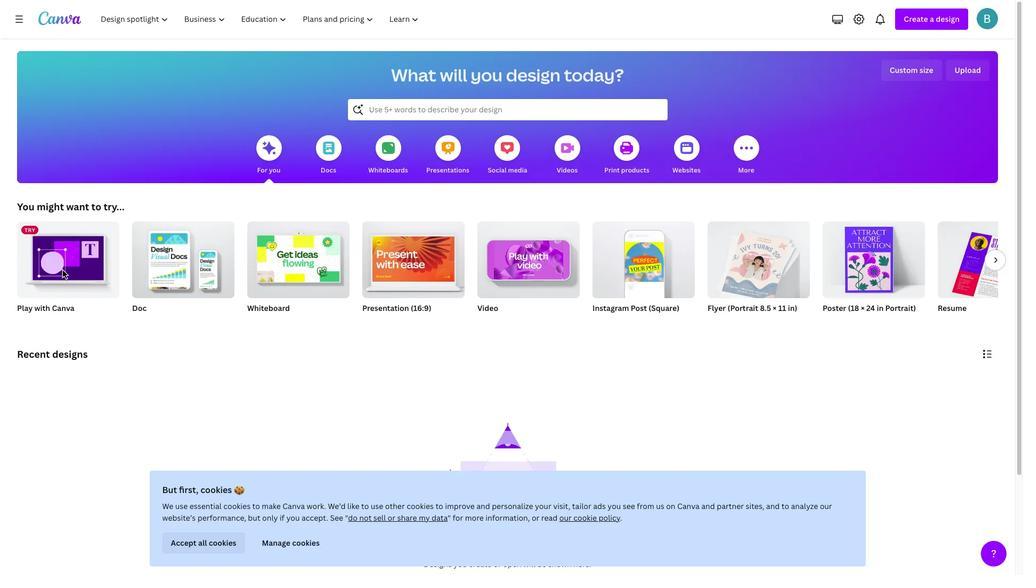 Task type: vqa. For each thing, say whether or not it's contained in the screenshot.
topmost the will
yes



Task type: describe. For each thing, give the bounding box(es) containing it.
group for the instagram post (square) group
[[593, 218, 695, 299]]

0 vertical spatial will
[[440, 63, 468, 86]]

more button
[[734, 128, 760, 183]]

like
[[348, 502, 360, 512]]

analyze
[[792, 502, 819, 512]]

to left analyze
[[782, 502, 790, 512]]

manage cookies button
[[254, 533, 328, 555]]

websites button
[[673, 128, 701, 183]]

whiteboards button
[[369, 128, 408, 183]]

data
[[432, 513, 448, 524]]

a
[[930, 14, 935, 24]]

1 and from the left
[[477, 502, 490, 512]]

create a design button
[[896, 9, 969, 30]]

2 horizontal spatial canva
[[678, 502, 700, 512]]

(square)
[[649, 303, 680, 314]]

you up search search box
[[471, 63, 503, 86]]

you left "create"
[[454, 560, 467, 570]]

design inside 'create a design' "dropdown button"
[[936, 14, 960, 24]]

whiteboard
[[247, 303, 290, 314]]

we
[[162, 502, 173, 512]]

visit,
[[554, 502, 571, 512]]

manage
[[262, 539, 290, 549]]

do not sell or share my data " for more information, or read our cookie policy .
[[348, 513, 622, 524]]

social
[[488, 166, 507, 175]]

or for open
[[494, 560, 502, 570]]

canva inside play with canva group
[[52, 303, 75, 314]]

we use essential cookies to make canva work. we'd like to use other cookies to improve and personalize your visit, tailor ads you see from us on canva and partner sites, and to analyze our website's performance, but only if you accept. see "
[[162, 502, 833, 524]]

group for video group
[[478, 218, 580, 299]]

2 " from the left
[[448, 513, 451, 524]]

cookies down 🍪 in the left of the page
[[224, 502, 251, 512]]

custom
[[890, 65, 918, 75]]

.
[[620, 513, 622, 524]]

presentations button
[[427, 128, 470, 183]]

we'd
[[328, 502, 346, 512]]

social media
[[488, 166, 528, 175]]

for
[[257, 166, 268, 175]]

in)
[[789, 303, 798, 314]]

whiteboard group
[[247, 218, 350, 327]]

to up but
[[252, 502, 260, 512]]

post
[[631, 303, 647, 314]]

upload
[[955, 65, 982, 75]]

you inside button
[[269, 166, 281, 175]]

all
[[198, 539, 207, 549]]

with
[[34, 303, 50, 314]]

websites
[[673, 166, 701, 175]]

if
[[280, 513, 285, 524]]

1080 × 1080 px button
[[593, 317, 651, 327]]

you up policy
[[608, 502, 621, 512]]

what
[[391, 63, 437, 86]]

2 and from the left
[[702, 502, 715, 512]]

share
[[397, 513, 417, 524]]

make
[[262, 502, 281, 512]]

our inside we use essential cookies to make canva work. we'd like to use other cookies to improve and personalize your visit, tailor ads you see from us on canva and partner sites, and to analyze our website's performance, but only if you accept. see "
[[820, 502, 833, 512]]

3 and from the left
[[767, 502, 780, 512]]

see
[[330, 513, 343, 524]]

accept
[[171, 539, 197, 549]]

but first, cookies 🍪 dialog
[[150, 471, 866, 567]]

cookies up the essential
[[201, 485, 232, 496]]

try
[[25, 227, 36, 234]]

resume
[[938, 303, 967, 314]]

video group
[[478, 218, 580, 327]]

× inside instagram post (square) 1080 × 1080 px
[[611, 317, 614, 326]]

want
[[66, 200, 89, 213]]

presentation
[[363, 303, 409, 314]]

first,
[[179, 485, 199, 496]]

designs
[[52, 348, 88, 361]]

size
[[920, 65, 934, 75]]

docs
[[321, 166, 337, 175]]

try...
[[104, 200, 125, 213]]

play
[[17, 303, 33, 314]]

but
[[248, 513, 261, 524]]

tailor
[[573, 502, 592, 512]]

poster
[[823, 303, 847, 314]]

print products
[[605, 166, 650, 175]]

from
[[637, 502, 655, 512]]

my
[[419, 513, 430, 524]]

might
[[37, 200, 64, 213]]

you
[[17, 200, 35, 213]]

portrait)
[[886, 303, 917, 314]]

our cookie policy link
[[560, 513, 620, 524]]

be
[[538, 560, 547, 570]]

to left try...
[[91, 200, 101, 213]]

poster (18 × 24 in portrait)
[[823, 303, 917, 314]]

today?
[[564, 63, 624, 86]]

cookies up my on the bottom
[[407, 502, 434, 512]]

group for doc group
[[132, 218, 235, 299]]

doc
[[132, 303, 147, 314]]

0 horizontal spatial our
[[560, 513, 572, 524]]

1 horizontal spatial canva
[[283, 502, 305, 512]]



Task type: locate. For each thing, give the bounding box(es) containing it.
1 " from the left
[[345, 513, 348, 524]]

you might want to try...
[[17, 200, 125, 213]]

website's
[[162, 513, 196, 524]]

top level navigation element
[[94, 9, 428, 30]]

presentation (16:9) group
[[363, 218, 465, 327]]

manage cookies
[[262, 539, 320, 549]]

for you button
[[256, 128, 282, 183]]

or right sell
[[388, 513, 396, 524]]

2 horizontal spatial ×
[[861, 303, 865, 314]]

for
[[453, 513, 463, 524]]

instagram post (square) 1080 × 1080 px
[[593, 303, 680, 326]]

0 vertical spatial design
[[936, 14, 960, 24]]

work.
[[307, 502, 326, 512]]

× inside group
[[773, 303, 777, 314]]

sell
[[374, 513, 386, 524]]

0 horizontal spatial ×
[[611, 317, 614, 326]]

social media button
[[488, 128, 528, 183]]

1 horizontal spatial will
[[523, 560, 536, 570]]

design
[[936, 14, 960, 24], [506, 63, 561, 86]]

custom size button
[[882, 60, 942, 81]]

flyer
[[708, 303, 726, 314]]

1080
[[593, 317, 609, 326], [615, 317, 631, 326]]

0 horizontal spatial design
[[506, 63, 561, 86]]

accept all cookies button
[[162, 533, 245, 555]]

other
[[385, 502, 405, 512]]

2 1080 from the left
[[615, 317, 631, 326]]

" right see
[[345, 513, 348, 524]]

or left read
[[532, 513, 540, 524]]

ads
[[594, 502, 606, 512]]

what will you design today?
[[391, 63, 624, 86]]

poster (18 × 24 in portrait) group
[[823, 218, 926, 327]]

to up 'data'
[[436, 502, 443, 512]]

flyer (portrait 8.5 × 11 in)
[[708, 303, 798, 314]]

instagram post (square) group
[[593, 218, 695, 327]]

improve
[[445, 502, 475, 512]]

cookies right all
[[209, 539, 236, 549]]

cookies inside button
[[209, 539, 236, 549]]

use up sell
[[371, 502, 384, 512]]

will
[[440, 63, 468, 86], [523, 560, 536, 570]]

us
[[656, 502, 665, 512]]

0 horizontal spatial 1080
[[593, 317, 609, 326]]

0 vertical spatial our
[[820, 502, 833, 512]]

2 horizontal spatial and
[[767, 502, 780, 512]]

create
[[469, 560, 492, 570]]

group for the poster (18 × 24 in portrait) "group"
[[823, 218, 926, 299]]

(16:9)
[[411, 303, 432, 314]]

2 use from the left
[[371, 502, 384, 512]]

presentations
[[427, 166, 470, 175]]

and left partner
[[702, 502, 715, 512]]

group for flyer (portrait 8.5 × 11 in) group
[[708, 218, 810, 302]]

partner
[[717, 502, 744, 512]]

1 1080 from the left
[[593, 317, 609, 326]]

our down visit,
[[560, 513, 572, 524]]

1 horizontal spatial "
[[448, 513, 451, 524]]

11
[[779, 303, 787, 314]]

group
[[132, 218, 235, 299], [247, 218, 350, 299], [363, 218, 465, 299], [478, 218, 580, 299], [593, 218, 695, 299], [708, 218, 810, 302], [823, 218, 926, 299], [938, 222, 1024, 303]]

designs
[[424, 560, 452, 570]]

essential
[[190, 502, 222, 512]]

1 vertical spatial our
[[560, 513, 572, 524]]

Search search field
[[369, 100, 647, 120]]

canva right with
[[52, 303, 75, 314]]

print products button
[[605, 128, 650, 183]]

1 horizontal spatial ×
[[773, 303, 777, 314]]

24
[[867, 303, 876, 314]]

" inside we use essential cookies to make canva work. we'd like to use other cookies to improve and personalize your visit, tailor ads you see from us on canva and partner sites, and to analyze our website's performance, but only if you accept. see "
[[345, 513, 348, 524]]

× left 11
[[773, 303, 777, 314]]

open
[[503, 560, 522, 570]]

in
[[877, 303, 884, 314]]

but
[[162, 485, 177, 496]]

0 horizontal spatial or
[[388, 513, 396, 524]]

or left open
[[494, 560, 502, 570]]

for you
[[257, 166, 281, 175]]

"
[[345, 513, 348, 524], [448, 513, 451, 524]]

1 horizontal spatial use
[[371, 502, 384, 512]]

shown
[[548, 560, 572, 570]]

not
[[360, 513, 372, 524]]

brad klo image
[[977, 8, 999, 29]]

0 horizontal spatial will
[[440, 63, 468, 86]]

accept.
[[302, 513, 328, 524]]

× left 24
[[861, 303, 865, 314]]

0 horizontal spatial and
[[477, 502, 490, 512]]

presentation (16:9)
[[363, 303, 432, 314]]

policy
[[599, 513, 620, 524]]

group for resume group
[[938, 222, 1024, 303]]

here.
[[574, 560, 592, 570]]

use
[[175, 502, 188, 512], [371, 502, 384, 512]]

resume group
[[938, 222, 1024, 327]]

use up the website's
[[175, 502, 188, 512]]

more
[[739, 166, 755, 175]]

only
[[262, 513, 278, 524]]

print
[[605, 166, 620, 175]]

canva right on
[[678, 502, 700, 512]]

cookies
[[201, 485, 232, 496], [224, 502, 251, 512], [407, 502, 434, 512], [209, 539, 236, 549], [292, 539, 320, 549]]

cookies down the accept.
[[292, 539, 320, 549]]

0 horizontal spatial canva
[[52, 303, 75, 314]]

design up search search box
[[506, 63, 561, 86]]

1 use from the left
[[175, 502, 188, 512]]

cookie
[[574, 513, 597, 524]]

and right sites, on the bottom right of the page
[[767, 502, 780, 512]]

design right a
[[936, 14, 960, 24]]

1 horizontal spatial our
[[820, 502, 833, 512]]

you
[[471, 63, 503, 86], [269, 166, 281, 175], [608, 502, 621, 512], [287, 513, 300, 524], [454, 560, 467, 570]]

(18
[[849, 303, 860, 314]]

× inside "group"
[[861, 303, 865, 314]]

× down instagram
[[611, 317, 614, 326]]

2 horizontal spatial or
[[532, 513, 540, 524]]

1 horizontal spatial design
[[936, 14, 960, 24]]

or for share
[[388, 513, 396, 524]]

our right analyze
[[820, 502, 833, 512]]

play with canva group
[[17, 222, 119, 315]]

upload button
[[947, 60, 990, 81]]

group for presentation (16:9) group
[[363, 218, 465, 299]]

do
[[348, 513, 358, 524]]

" left for
[[448, 513, 451, 524]]

products
[[622, 166, 650, 175]]

1080 down instagram
[[593, 317, 609, 326]]

canva up if
[[283, 502, 305, 512]]

will left be
[[523, 560, 536, 570]]

1 horizontal spatial 1080
[[615, 317, 631, 326]]

and up the do not sell or share my data " for more information, or read our cookie policy .
[[477, 502, 490, 512]]

you right for
[[269, 166, 281, 175]]

sites,
[[746, 502, 765, 512]]

1 horizontal spatial and
[[702, 502, 715, 512]]

videos button
[[555, 128, 580, 183]]

1 horizontal spatial or
[[494, 560, 502, 570]]

group for whiteboard group
[[247, 218, 350, 299]]

designs you create or open will be shown here.
[[424, 560, 592, 570]]

personalize
[[492, 502, 533, 512]]

to right 'like'
[[362, 502, 369, 512]]

1 vertical spatial will
[[523, 560, 536, 570]]

whiteboards
[[369, 166, 408, 175]]

create a design
[[904, 14, 960, 24]]

instagram
[[593, 303, 629, 314]]

canva
[[52, 303, 75, 314], [283, 502, 305, 512], [678, 502, 700, 512]]

px
[[633, 317, 640, 326]]

to
[[91, 200, 101, 213], [252, 502, 260, 512], [362, 502, 369, 512], [436, 502, 443, 512], [782, 502, 790, 512]]

flyer (portrait 8.5 × 11 in) group
[[708, 218, 810, 327]]

8.5
[[761, 303, 772, 314]]

0 horizontal spatial use
[[175, 502, 188, 512]]

cookies inside button
[[292, 539, 320, 549]]

will right what
[[440, 63, 468, 86]]

🍪
[[234, 485, 245, 496]]

videos
[[557, 166, 578, 175]]

do not sell or share my data link
[[348, 513, 448, 524]]

doc group
[[132, 218, 235, 327]]

0 horizontal spatial "
[[345, 513, 348, 524]]

None search field
[[348, 99, 668, 121]]

1 vertical spatial design
[[506, 63, 561, 86]]

you right if
[[287, 513, 300, 524]]

docs button
[[316, 128, 342, 183]]

read
[[542, 513, 558, 524]]

recent
[[17, 348, 50, 361]]

performance,
[[198, 513, 246, 524]]

recent designs
[[17, 348, 88, 361]]

1080 left px
[[615, 317, 631, 326]]



